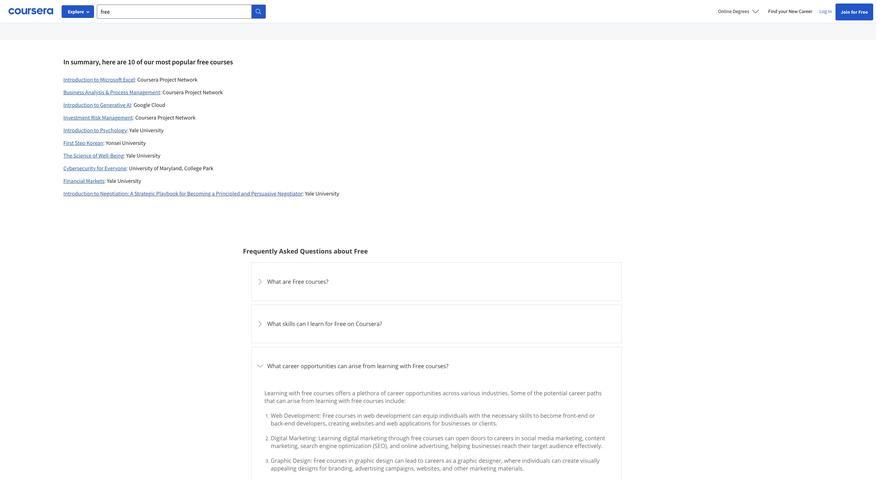 Task type: locate. For each thing, give the bounding box(es) containing it.
can left "equip" on the left bottom of the page
[[412, 413, 422, 420]]

business
[[63, 89, 84, 96]]

web
[[364, 413, 375, 420], [387, 420, 398, 428]]

marketing right other
[[470, 465, 497, 473]]

1 vertical spatial from
[[301, 398, 314, 405]]

in left 'summary,'
[[63, 57, 69, 66]]

1 vertical spatial learning
[[316, 398, 337, 405]]

can left lead
[[395, 458, 404, 465]]

1 vertical spatial marketing
[[470, 465, 497, 473]]

1 horizontal spatial arise
[[349, 363, 361, 371]]

where
[[504, 458, 521, 465]]

0 horizontal spatial marketing
[[360, 435, 387, 443]]

what for what skills can i learn for free on coursera?
[[267, 321, 281, 328]]

web down plethora
[[364, 413, 375, 420]]

0 vertical spatial learning
[[265, 390, 287, 398]]

necessary
[[492, 413, 518, 420]]

1 vertical spatial opportunities
[[406, 390, 441, 398]]

websites
[[351, 420, 374, 428]]

learning
[[265, 390, 287, 398], [318, 435, 341, 443]]

2 graphic from the left
[[458, 458, 477, 465]]

introduction to psychology : yale university
[[63, 127, 164, 134]]

advertising,
[[419, 443, 449, 451]]

online
[[401, 443, 418, 451]]

first step korean link
[[63, 140, 103, 147]]

introduction for introduction to microsoft excel
[[63, 76, 93, 83]]

1 horizontal spatial web
[[387, 420, 398, 428]]

what for what are free courses?
[[267, 278, 281, 286]]

0 vertical spatial the
[[534, 390, 543, 398]]

1 vertical spatial network
[[203, 89, 223, 96]]

chevron right image inside what skills can i learn for free on coursera? dropdown button
[[256, 320, 265, 329]]

to inside graphic design: free courses in graphic design can lead to careers as a graphic designer, where individuals can create visually appealing designs for branding, advertising campaigns, websites, and other marketing materials.
[[418, 458, 423, 465]]

and inside web development: free courses in web development can equip individuals with the necessary skills to become front-end or back-end developers, creating websites and web applications for businesses or clients.
[[375, 420, 385, 428]]

learning up web at the bottom left of the page
[[265, 390, 287, 398]]

and right principled
[[241, 190, 250, 197]]

free down "applications"
[[411, 435, 422, 443]]

yonsei
[[106, 140, 121, 147]]

in right creating
[[357, 413, 362, 420]]

to right doors
[[487, 435, 493, 443]]

0 horizontal spatial in
[[349, 458, 353, 465]]

are inside what are free courses? dropdown button
[[283, 278, 291, 286]]

some
[[511, 390, 526, 398]]

0 horizontal spatial web
[[364, 413, 375, 420]]

from up development:
[[301, 398, 314, 405]]

1 horizontal spatial in
[[357, 413, 362, 420]]

marketing,
[[556, 435, 584, 443], [271, 443, 299, 451]]

risk
[[91, 114, 101, 121]]

of right plethora
[[381, 390, 386, 398]]

: inside first step korean : yonsei university
[[103, 140, 105, 147]]

popular
[[172, 57, 196, 66]]

2 horizontal spatial a
[[453, 458, 456, 465]]

1 horizontal spatial learning
[[318, 435, 341, 443]]

the science of well-being link
[[63, 152, 124, 159]]

arise inside learning with free courses offers a plethora of career opportunities across various industries. some of the potential career paths that can arise from learning with free courses include:
[[287, 398, 300, 405]]

1 horizontal spatial in
[[828, 8, 832, 14]]

0 horizontal spatial individuals
[[440, 413, 468, 420]]

coursera up business analysis & process management : coursera project network
[[137, 76, 158, 83]]

skills right necessary
[[520, 413, 532, 420]]

1 vertical spatial in
[[515, 435, 520, 443]]

include:
[[385, 398, 406, 405]]

project down cloud
[[158, 114, 174, 121]]

for right join
[[851, 9, 858, 15]]

learning inside digital marketing: learning digital marketing through free courses can open doors to careers in social media marketing, content marketing, search engine optimization (seo), and online advertising, helping businesses reach their target audience effectively.
[[318, 435, 341, 443]]

1 horizontal spatial businesses
[[472, 443, 501, 451]]

careers inside digital marketing: learning digital marketing through free courses can open doors to careers in social media marketing, content marketing, search engine optimization (seo), and online advertising, helping businesses reach their target audience effectively.
[[494, 435, 514, 443]]

0 horizontal spatial career
[[283, 363, 299, 371]]

free right "design:"
[[314, 458, 325, 465]]

web up through
[[387, 420, 398, 428]]

: inside introduction to microsoft excel : coursera project network
[[135, 77, 136, 83]]

coursera down google at the left of the page
[[135, 114, 156, 121]]

and left other
[[443, 465, 453, 473]]

financial
[[63, 178, 85, 185]]

careers left 'as'
[[425, 458, 444, 465]]

career left paths
[[569, 390, 586, 398]]

in inside web development: free courses in web development can equip individuals with the necessary skills to become front-end or back-end developers, creating websites and web applications for businesses or clients.
[[357, 413, 362, 420]]

2 introduction from the top
[[63, 102, 93, 109]]

businesses up open
[[442, 420, 470, 428]]

0 horizontal spatial courses?
[[306, 278, 328, 286]]

end right web at the bottom left of the page
[[285, 420, 295, 428]]

skills left i
[[283, 321, 295, 328]]

: inside 'introduction to psychology : yale university'
[[127, 127, 128, 134]]

careers down the clients.
[[494, 435, 514, 443]]

career
[[799, 8, 813, 14]]

0 vertical spatial skills
[[283, 321, 295, 328]]

1 vertical spatial courses?
[[426, 363, 449, 371]]

individuals inside graphic design: free courses in graphic design can lead to careers as a graphic designer, where individuals can create visually appealing designs for branding, advertising campaigns, websites, and other marketing materials.
[[522, 458, 550, 465]]

1 vertical spatial are
[[283, 278, 291, 286]]

4 introduction from the top
[[63, 190, 93, 197]]

1 vertical spatial businesses
[[472, 443, 501, 451]]

businesses
[[442, 420, 470, 428], [472, 443, 501, 451]]

for right playbook
[[179, 190, 186, 197]]

1 vertical spatial a
[[352, 390, 355, 398]]

0 vertical spatial chevron right image
[[256, 278, 265, 286]]

1 horizontal spatial graphic
[[458, 458, 477, 465]]

can left open
[[445, 435, 454, 443]]

ai
[[127, 102, 131, 109]]

2 vertical spatial a
[[453, 458, 456, 465]]

0 vertical spatial coursera
[[137, 76, 158, 83]]

introduction up business
[[63, 76, 93, 83]]

chevron right image inside what are free courses? dropdown button
[[256, 278, 265, 286]]

management up google at the left of the page
[[129, 89, 160, 96]]

0 horizontal spatial opportunities
[[301, 363, 336, 371]]

first step korean : yonsei university
[[63, 140, 146, 147]]

being
[[110, 152, 124, 159]]

1 horizontal spatial end
[[578, 413, 588, 420]]

list
[[267, 413, 609, 481]]

a right becoming
[[212, 190, 215, 197]]

courses
[[210, 57, 233, 66], [314, 390, 334, 398], [363, 398, 384, 405], [335, 413, 356, 420], [423, 435, 444, 443], [327, 458, 347, 465]]

doors
[[471, 435, 486, 443]]

management down introduction to generative ai : google cloud
[[102, 114, 133, 121]]

log
[[820, 8, 827, 14]]

in
[[357, 413, 362, 420], [515, 435, 520, 443], [349, 458, 353, 465]]

0 vertical spatial marketing
[[360, 435, 387, 443]]

of left maryland,
[[154, 165, 159, 172]]

a right 'as'
[[453, 458, 456, 465]]

1 horizontal spatial marketing,
[[556, 435, 584, 443]]

media
[[538, 435, 554, 443]]

3 introduction from the top
[[63, 127, 93, 134]]

1 vertical spatial skills
[[520, 413, 532, 420]]

0 vertical spatial what
[[267, 278, 281, 286]]

yale right negotiator
[[305, 190, 314, 197]]

businesses up "designer,"
[[472, 443, 501, 451]]

list containing web development: free courses in web development can equip individuals with the necessary skills to become front-end or back-end developers, creating websites and web applications for businesses or clients.
[[267, 413, 609, 481]]

of right some
[[527, 390, 533, 398]]

courses? down questions
[[306, 278, 328, 286]]

graphic down helping
[[458, 458, 477, 465]]

and right (seo),
[[390, 443, 400, 451]]

are down asked
[[283, 278, 291, 286]]

0 horizontal spatial careers
[[425, 458, 444, 465]]

0 vertical spatial in
[[357, 413, 362, 420]]

1 horizontal spatial learning
[[377, 363, 399, 371]]

and right websites
[[375, 420, 385, 428]]

0 vertical spatial arise
[[349, 363, 361, 371]]

what down frequently
[[267, 278, 281, 286]]

1 horizontal spatial marketing
[[470, 465, 497, 473]]

in inside graphic design: free courses in graphic design can lead to careers as a graphic designer, where individuals can create visually appealing designs for branding, advertising campaigns, websites, and other marketing materials.
[[349, 458, 353, 465]]

opportunities inside learning with free courses offers a plethora of career opportunities across various industries. some of the potential career paths that can arise from learning with free courses include:
[[406, 390, 441, 398]]

of right 10
[[136, 57, 142, 66]]

web
[[271, 413, 283, 420]]

collapsed list
[[251, 263, 622, 481]]

yale down investment risk management : coursera project network
[[129, 127, 139, 134]]

join
[[841, 9, 850, 15]]

in down optimization
[[349, 458, 353, 465]]

1 vertical spatial individuals
[[522, 458, 550, 465]]

courses? inside what are free courses? dropdown button
[[306, 278, 328, 286]]

1 vertical spatial chevron right image
[[256, 320, 265, 329]]

show
[[201, 4, 215, 11]]

free
[[859, 9, 868, 15], [354, 247, 368, 256], [293, 278, 304, 286], [334, 321, 346, 328], [413, 363, 424, 371], [323, 413, 334, 420], [314, 458, 325, 465]]

1 vertical spatial what
[[267, 321, 281, 328]]

1 vertical spatial arise
[[287, 398, 300, 405]]

what for what career opportunities can arise from learning with free courses?
[[267, 363, 281, 371]]

0 vertical spatial careers
[[494, 435, 514, 443]]

2 vertical spatial in
[[349, 458, 353, 465]]

or left the clients.
[[472, 420, 478, 428]]

for
[[851, 9, 858, 15], [97, 165, 103, 172], [179, 190, 186, 197], [325, 321, 333, 328], [433, 420, 440, 428], [319, 465, 327, 473]]

1 vertical spatial coursera
[[163, 89, 184, 96]]

for up digital marketing: learning digital marketing through free courses can open doors to careers in social media marketing, content marketing, search engine optimization (seo), and online advertising, helping businesses reach their target audience effectively.
[[433, 420, 440, 428]]

project
[[160, 76, 176, 83], [185, 89, 202, 96], [158, 114, 174, 121]]

cloud
[[151, 102, 165, 109]]

can left i
[[297, 321, 306, 328]]

campaigns,
[[386, 465, 415, 473]]

arise up development:
[[287, 398, 300, 405]]

0 horizontal spatial businesses
[[442, 420, 470, 428]]

What do you want to learn? text field
[[97, 4, 252, 18]]

list inside collapsed list
[[267, 413, 609, 481]]

for inside graphic design: free courses in graphic design can lead to careers as a graphic designer, where individuals can create visually appealing designs for branding, advertising campaigns, websites, and other marketing materials.
[[319, 465, 327, 473]]

1 horizontal spatial careers
[[494, 435, 514, 443]]

end
[[578, 413, 588, 420], [285, 420, 295, 428]]

of left well-
[[93, 152, 97, 159]]

1 chevron right image from the top
[[256, 278, 265, 286]]

1 vertical spatial careers
[[425, 458, 444, 465]]

a inside learning with free courses offers a plethora of career opportunities across various industries. some of the potential career paths that can arise from learning with free courses include:
[[352, 390, 355, 398]]

0 vertical spatial a
[[212, 190, 215, 197]]

negotiator
[[278, 190, 303, 197]]

0 horizontal spatial in
[[63, 57, 69, 66]]

questions
[[300, 247, 332, 256]]

in left social
[[515, 435, 520, 443]]

marketing down websites
[[360, 435, 387, 443]]

courses? up across
[[426, 363, 449, 371]]

coursera?
[[356, 321, 382, 328]]

career right chevron right icon
[[283, 363, 299, 371]]

business analysis & process management : coursera project network
[[63, 89, 223, 96]]

0 vertical spatial in
[[828, 8, 832, 14]]

for up financial markets : yale university
[[97, 165, 103, 172]]

on
[[347, 321, 354, 328]]

with
[[400, 363, 411, 371], [289, 390, 300, 398], [339, 398, 350, 405], [469, 413, 480, 420]]

creating
[[328, 420, 350, 428]]

1 horizontal spatial a
[[352, 390, 355, 398]]

free inside digital marketing: learning digital marketing through free courses can open doors to careers in social media marketing, content marketing, search engine optimization (seo), and online advertising, helping businesses reach their target audience effectively.
[[411, 435, 422, 443]]

cybersecurity for everyone : university of maryland, college park
[[63, 165, 213, 172]]

0 horizontal spatial learning
[[316, 398, 337, 405]]

0 horizontal spatial a
[[212, 190, 215, 197]]

1 vertical spatial the
[[482, 413, 490, 420]]

1 horizontal spatial individuals
[[522, 458, 550, 465]]

: inside investment risk management : coursera project network
[[133, 115, 134, 121]]

designs
[[298, 465, 318, 473]]

2 horizontal spatial in
[[515, 435, 520, 443]]

free right development:
[[323, 413, 334, 420]]

for inside web development: free courses in web development can equip individuals with the necessary skills to become front-end or back-end developers, creating websites and web applications for businesses or clients.
[[433, 420, 440, 428]]

2 vertical spatial what
[[267, 363, 281, 371]]

the inside web development: free courses in web development can equip individuals with the necessary skills to become front-end or back-end developers, creating websites and web applications for businesses or clients.
[[482, 413, 490, 420]]

end down paths
[[578, 413, 588, 420]]

2 vertical spatial coursera
[[135, 114, 156, 121]]

effectively.
[[575, 443, 603, 451]]

explore
[[68, 8, 84, 15]]

excel
[[123, 76, 135, 83]]

arise up the offers
[[349, 363, 361, 371]]

arise
[[349, 363, 361, 371], [287, 398, 300, 405]]

individuals down across
[[440, 413, 468, 420]]

1 horizontal spatial courses?
[[426, 363, 449, 371]]

what right chevron right icon
[[267, 363, 281, 371]]

introduction up the investment at left top
[[63, 102, 93, 109]]

yale
[[129, 127, 139, 134], [126, 152, 136, 159], [107, 178, 116, 185], [305, 190, 314, 197]]

for right learn
[[325, 321, 333, 328]]

1 what from the top
[[267, 278, 281, 286]]

in
[[828, 8, 832, 14], [63, 57, 69, 66]]

to inside digital marketing: learning digital marketing through free courses can open doors to careers in social media marketing, content marketing, search engine optimization (seo), and online advertising, helping businesses reach their target audience effectively.
[[487, 435, 493, 443]]

career up 'development'
[[388, 390, 404, 398]]

introduction down the investment at left top
[[63, 127, 93, 134]]

introduction
[[63, 76, 93, 83], [63, 102, 93, 109], [63, 127, 93, 134], [63, 190, 93, 197]]

can right the that
[[277, 398, 286, 405]]

1 vertical spatial project
[[185, 89, 202, 96]]

1 horizontal spatial skills
[[520, 413, 532, 420]]

more
[[216, 4, 228, 11]]

that
[[265, 398, 275, 405]]

science
[[73, 152, 91, 159]]

individuals down target
[[522, 458, 550, 465]]

for right designs
[[319, 465, 327, 473]]

are left 10
[[117, 57, 127, 66]]

or right front-
[[589, 413, 595, 420]]

project down the "most"
[[160, 76, 176, 83]]

management
[[129, 89, 160, 96], [102, 114, 133, 121]]

1 horizontal spatial from
[[363, 363, 376, 371]]

1 horizontal spatial are
[[283, 278, 291, 286]]

introduction for introduction to generative ai
[[63, 102, 93, 109]]

can inside learning with free courses offers a plethora of career opportunities across various industries. some of the potential career paths that can arise from learning with free courses include:
[[277, 398, 286, 405]]

free up learning with free courses offers a plethora of career opportunities across various industries. some of the potential career paths that can arise from learning with free courses include:
[[413, 363, 424, 371]]

front-
[[563, 413, 578, 420]]

1 horizontal spatial the
[[534, 390, 543, 398]]

0 vertical spatial learning
[[377, 363, 399, 371]]

skills inside web development: free courses in web development can equip individuals with the necessary skills to become front-end or back-end developers, creating websites and web applications for businesses or clients.
[[520, 413, 532, 420]]

project down popular
[[185, 89, 202, 96]]

free right popular
[[197, 57, 209, 66]]

0 horizontal spatial learning
[[265, 390, 287, 398]]

2 vertical spatial network
[[175, 114, 196, 121]]

0 vertical spatial network
[[177, 76, 198, 83]]

0 vertical spatial from
[[363, 363, 376, 371]]

None search field
[[97, 4, 266, 18]]

2 what from the top
[[267, 321, 281, 328]]

career inside dropdown button
[[283, 363, 299, 371]]

applications
[[399, 420, 431, 428]]

as
[[446, 458, 452, 465]]

1 vertical spatial management
[[102, 114, 133, 121]]

1 introduction from the top
[[63, 76, 93, 83]]

yale right being
[[126, 152, 136, 159]]

careers inside graphic design: free courses in graphic design can lead to careers as a graphic designer, where individuals can create visually appealing designs for branding, advertising campaigns, websites, and other marketing materials.
[[425, 458, 444, 465]]

a right the offers
[[352, 390, 355, 398]]

financial markets : yale university
[[63, 178, 141, 185]]

: inside business analysis & process management : coursera project network
[[160, 89, 162, 96]]

introduction to microsoft excel link
[[63, 76, 135, 83]]

cybersecurity
[[63, 165, 96, 172]]

1 horizontal spatial opportunities
[[406, 390, 441, 398]]

courses? inside what career opportunities can arise from learning with free courses? dropdown button
[[426, 363, 449, 371]]

0 vertical spatial are
[[117, 57, 127, 66]]

0 vertical spatial individuals
[[440, 413, 468, 420]]

graphic down optimization
[[355, 458, 375, 465]]

learning up plethora
[[377, 363, 399, 371]]

individuals
[[440, 413, 468, 420], [522, 458, 550, 465]]

markets
[[86, 178, 104, 185]]

:
[[135, 77, 136, 83], [160, 89, 162, 96], [131, 102, 133, 109], [133, 115, 134, 121], [127, 127, 128, 134], [103, 140, 105, 147], [124, 153, 125, 159], [126, 165, 128, 172], [104, 178, 106, 185], [303, 191, 304, 197]]

lead
[[405, 458, 417, 465]]

0 horizontal spatial from
[[301, 398, 314, 405]]

to right lead
[[418, 458, 423, 465]]

can inside digital marketing: learning digital marketing through free courses can open doors to careers in social media marketing, content marketing, search engine optimization (seo), and online advertising, helping businesses reach their target audience effectively.
[[445, 435, 454, 443]]

frequently
[[243, 247, 278, 256]]

marketing, up graphic
[[271, 443, 299, 451]]

chevron right image
[[256, 278, 265, 286], [256, 320, 265, 329]]

0 horizontal spatial or
[[472, 420, 478, 428]]

marketing, down front-
[[556, 435, 584, 443]]

0 horizontal spatial skills
[[283, 321, 295, 328]]

coursera up cloud
[[163, 89, 184, 96]]

0 vertical spatial courses?
[[306, 278, 328, 286]]

3 what from the top
[[267, 363, 281, 371]]

equip
[[423, 413, 438, 420]]

2 chevron right image from the top
[[256, 320, 265, 329]]

learning down creating
[[318, 435, 341, 443]]

can left create
[[552, 458, 561, 465]]

what career opportunities can arise from learning with free courses? button
[[256, 352, 617, 382]]

0 horizontal spatial graphic
[[355, 458, 375, 465]]

the science of well-being : yale university
[[63, 152, 160, 159]]

0 vertical spatial businesses
[[442, 420, 470, 428]]

in right log
[[828, 8, 832, 14]]

to inside web development: free courses in web development can equip individuals with the necessary skills to become front-end or back-end developers, creating websites and web applications for businesses or clients.
[[534, 413, 539, 420]]

0 horizontal spatial the
[[482, 413, 490, 420]]

0 vertical spatial opportunities
[[301, 363, 336, 371]]

the left necessary
[[482, 413, 490, 420]]

graphic design: free courses in graphic design can lead to careers as a graphic designer, where individuals can create visually appealing designs for branding, advertising campaigns, websites, and other marketing materials.
[[271, 458, 600, 473]]

psychology
[[100, 127, 127, 134]]

1 vertical spatial learning
[[318, 435, 341, 443]]

from up plethora
[[363, 363, 376, 371]]

the left the potential
[[534, 390, 543, 398]]

the
[[534, 390, 543, 398], [482, 413, 490, 420]]

find
[[768, 8, 778, 14]]

in inside log in link
[[828, 8, 832, 14]]

courses?
[[306, 278, 328, 286], [426, 363, 449, 371]]

coursera image
[[8, 6, 53, 17]]

0 horizontal spatial arise
[[287, 398, 300, 405]]

what left i
[[267, 321, 281, 328]]

marketing
[[360, 435, 387, 443], [470, 465, 497, 473]]

design:
[[293, 458, 312, 465]]

learning up creating
[[316, 398, 337, 405]]



Task type: vqa. For each thing, say whether or not it's contained in the screenshot.
How long does it take to complete a Professional Certificate? dropdown button
no



Task type: describe. For each thing, give the bounding box(es) containing it.
appealing
[[271, 465, 297, 473]]

with inside web development: free courses in web development can equip individuals with the necessary skills to become front-end or back-end developers, creating websites and web applications for businesses or clients.
[[469, 413, 480, 420]]

optimization
[[339, 443, 372, 451]]

and inside graphic design: free courses in graphic design can lead to careers as a graphic designer, where individuals can create visually appealing designs for branding, advertising campaigns, websites, and other marketing materials.
[[443, 465, 453, 473]]

learning inside learning with free courses offers a plethora of career opportunities across various industries. some of the potential career paths that can arise from learning with free courses include:
[[265, 390, 287, 398]]

new
[[789, 8, 798, 14]]

digital
[[343, 435, 359, 443]]

investment risk management : coursera project network
[[63, 114, 196, 121]]

free down frequently asked questions about free at the left of the page
[[293, 278, 304, 286]]

1 vertical spatial in
[[63, 57, 69, 66]]

find your new career link
[[765, 7, 816, 16]]

with inside dropdown button
[[400, 363, 411, 371]]

in for applications
[[357, 413, 362, 420]]

most
[[155, 57, 171, 66]]

individuals inside web development: free courses in web development can equip individuals with the necessary skills to become front-end or back-end developers, creating websites and web applications for businesses or clients.
[[440, 413, 468, 420]]

to up analysis
[[94, 76, 99, 83]]

engine
[[319, 443, 337, 451]]

in inside digital marketing: learning digital marketing through free courses can open doors to careers in social media marketing, content marketing, search engine optimization (seo), and online advertising, helping businesses reach their target audience effectively.
[[515, 435, 520, 443]]

content
[[585, 435, 605, 443]]

to down risk at the left top of page
[[94, 127, 99, 134]]

other
[[454, 465, 468, 473]]

process
[[110, 89, 128, 96]]

about
[[334, 247, 352, 256]]

in for websites,
[[349, 458, 353, 465]]

learning inside dropdown button
[[377, 363, 399, 371]]

free inside graphic design: free courses in graphic design can lead to careers as a graphic designer, where individuals can create visually appealing designs for branding, advertising campaigns, websites, and other marketing materials.
[[314, 458, 325, 465]]

web development: free courses in web development can equip individuals with the necessary skills to become front-end or back-end developers, creating websites and web applications for businesses or clients.
[[271, 413, 595, 428]]

explore button
[[62, 5, 94, 18]]

marketing inside digital marketing: learning digital marketing through free courses can open doors to careers in social media marketing, content marketing, search engine optimization (seo), and online advertising, helping businesses reach their target audience effectively.
[[360, 435, 387, 443]]

: inside introduction to generative ai : google cloud
[[131, 102, 133, 109]]

analysis
[[85, 89, 104, 96]]

the inside learning with free courses offers a plethora of career opportunities across various industries. some of the potential career paths that can arise from learning with free courses include:
[[534, 390, 543, 398]]

in summary, here are 10 of our most popular free courses
[[63, 57, 233, 66]]

advertising
[[355, 465, 384, 473]]

0 horizontal spatial end
[[285, 420, 295, 428]]

free right about
[[354, 247, 368, 256]]

graphic
[[271, 458, 291, 465]]

clients.
[[479, 420, 497, 428]]

cybersecurity for everyone link
[[63, 165, 126, 172]]

across
[[443, 390, 460, 398]]

audience
[[549, 443, 573, 451]]

1 horizontal spatial career
[[388, 390, 404, 398]]

development
[[376, 413, 411, 420]]

your
[[779, 8, 788, 14]]

10
[[128, 57, 135, 66]]

0 horizontal spatial marketing,
[[271, 443, 299, 451]]

various
[[461, 390, 480, 398]]

to down the markets
[[94, 190, 99, 197]]

join for free
[[841, 9, 868, 15]]

can up the offers
[[338, 363, 347, 371]]

learning with free courses offers a plethora of career opportunities across various industries. some of the potential career paths that can arise from learning with free courses include:
[[265, 390, 602, 405]]

visually
[[581, 458, 600, 465]]

2 vertical spatial project
[[158, 114, 174, 121]]

open
[[456, 435, 469, 443]]

from inside learning with free courses offers a plethora of career opportunities across various industries. some of the potential career paths that can arise from learning with free courses include:
[[301, 398, 314, 405]]

degrees
[[733, 8, 749, 14]]

frequently asked questions about free
[[243, 247, 368, 256]]

chevron right image for what skills can i learn for free on coursera?
[[256, 320, 265, 329]]

what career opportunities can arise from learning with free courses?
[[267, 363, 449, 371]]

introduction to microsoft excel : coursera project network
[[63, 76, 198, 83]]

potential
[[544, 390, 568, 398]]

introduction for introduction to psychology
[[63, 127, 93, 134]]

learn
[[310, 321, 324, 328]]

: inside the science of well-being : yale university
[[124, 153, 125, 159]]

: inside cybersecurity for everyone : university of maryland, college park
[[126, 165, 128, 172]]

courses inside digital marketing: learning digital marketing through free courses can open doors to careers in social media marketing, content marketing, search engine optimization (seo), and online advertising, helping businesses reach their target audience effectively.
[[423, 435, 444, 443]]

summary,
[[71, 57, 101, 66]]

businesses inside web development: free courses in web development can equip individuals with the necessary skills to become front-end or back-end developers, creating websites and web applications for businesses or clients.
[[442, 420, 470, 428]]

courses inside web development: free courses in web development can equip individuals with the necessary skills to become front-end or back-end developers, creating websites and web applications for businesses or clients.
[[335, 413, 356, 420]]

yale up 'negotiation:'
[[107, 178, 116, 185]]

what skills can i learn for free on coursera? button
[[256, 310, 617, 339]]

asked
[[279, 247, 298, 256]]

plethora
[[357, 390, 379, 398]]

here
[[102, 57, 116, 66]]

introduction to negotiation: a strategic playbook for becoming a principled and persuasive negotiator link
[[63, 190, 303, 197]]

free up development:
[[302, 390, 312, 398]]

courses inside graphic design: free courses in graphic design can lead to careers as a graphic designer, where individuals can create visually appealing designs for branding, advertising campaigns, websites, and other marketing materials.
[[327, 458, 347, 465]]

0 vertical spatial management
[[129, 89, 160, 96]]

1 horizontal spatial or
[[589, 413, 595, 420]]

digital marketing: learning digital marketing through free courses can open doors to careers in social media marketing, content marketing, search engine optimization (seo), and online advertising, helping businesses reach their target audience effectively.
[[271, 435, 605, 451]]

learning inside learning with free courses offers a plethora of career opportunities across various industries. some of the potential career paths that can arise from learning with free courses include:
[[316, 398, 337, 405]]

their
[[518, 443, 531, 451]]

marketing:
[[289, 435, 317, 443]]

introduction to generative ai : google cloud
[[63, 102, 165, 109]]

from inside dropdown button
[[363, 363, 376, 371]]

chevron right image for what are free courses?
[[256, 278, 265, 286]]

what are free courses?
[[267, 278, 328, 286]]

korean
[[87, 140, 103, 147]]

online
[[718, 8, 732, 14]]

to up risk at the left top of page
[[94, 102, 99, 109]]

persuasive
[[251, 190, 276, 197]]

and inside digital marketing: learning digital marketing through free courses can open doors to careers in social media marketing, content marketing, search engine optimization (seo), and online advertising, helping businesses reach their target audience effectively.
[[390, 443, 400, 451]]

opportunities inside what career opportunities can arise from learning with free courses? dropdown button
[[301, 363, 336, 371]]

log in
[[820, 8, 832, 14]]

a inside graphic design: free courses in graphic design can lead to careers as a graphic designer, where individuals can create visually appealing designs for branding, advertising campaigns, websites, and other marketing materials.
[[453, 458, 456, 465]]

what are free courses? button
[[256, 267, 617, 297]]

free inside web development: free courses in web development can equip individuals with the necessary skills to become front-end or back-end developers, creating websites and web applications for businesses or clients.
[[323, 413, 334, 420]]

maryland,
[[160, 165, 183, 172]]

well-
[[98, 152, 110, 159]]

developers,
[[296, 420, 327, 428]]

can inside web development: free courses in web development can equip individuals with the necessary skills to become front-end or back-end developers, creating websites and web applications for businesses or clients.
[[412, 413, 422, 420]]

digital
[[271, 435, 287, 443]]

strategic
[[134, 190, 155, 197]]

0 horizontal spatial are
[[117, 57, 127, 66]]

for inside dropdown button
[[325, 321, 333, 328]]

free right the offers
[[351, 398, 362, 405]]

arise inside dropdown button
[[349, 363, 361, 371]]

skills inside dropdown button
[[283, 321, 295, 328]]

2 horizontal spatial career
[[569, 390, 586, 398]]

marketing inside graphic design: free courses in graphic design can lead to careers as a graphic designer, where individuals can create visually appealing designs for branding, advertising campaigns, websites, and other marketing materials.
[[470, 465, 497, 473]]

everyone
[[105, 165, 126, 172]]

: inside introduction to negotiation: a strategic playbook for becoming a principled and persuasive negotiator : yale university
[[303, 191, 304, 197]]

find your new career
[[768, 8, 813, 14]]

introduction for introduction to negotiation: a strategic playbook for becoming a principled and persuasive negotiator
[[63, 190, 93, 197]]

online degrees
[[718, 8, 749, 14]]

search
[[300, 443, 318, 451]]

microsoft
[[100, 76, 122, 83]]

online degrees button
[[713, 4, 765, 19]]

our
[[144, 57, 154, 66]]

: inside financial markets : yale university
[[104, 178, 106, 185]]

back-
[[271, 420, 285, 428]]

generative
[[100, 102, 126, 109]]

helping
[[451, 443, 470, 451]]

chevron right image
[[256, 363, 265, 371]]

websites,
[[417, 465, 441, 473]]

park
[[203, 165, 213, 172]]

step
[[75, 140, 85, 147]]

introduction to generative ai link
[[63, 102, 131, 109]]

1 graphic from the left
[[355, 458, 375, 465]]

join for free link
[[836, 4, 873, 20]]

free right join
[[859, 9, 868, 15]]

free left on on the bottom of page
[[334, 321, 346, 328]]

through
[[389, 435, 410, 443]]

0 vertical spatial project
[[160, 76, 176, 83]]

industries.
[[482, 390, 509, 398]]

businesses inside digital marketing: learning digital marketing through free courses can open doors to careers in social media marketing, content marketing, search engine optimization (seo), and online advertising, helping businesses reach their target audience effectively.
[[472, 443, 501, 451]]



